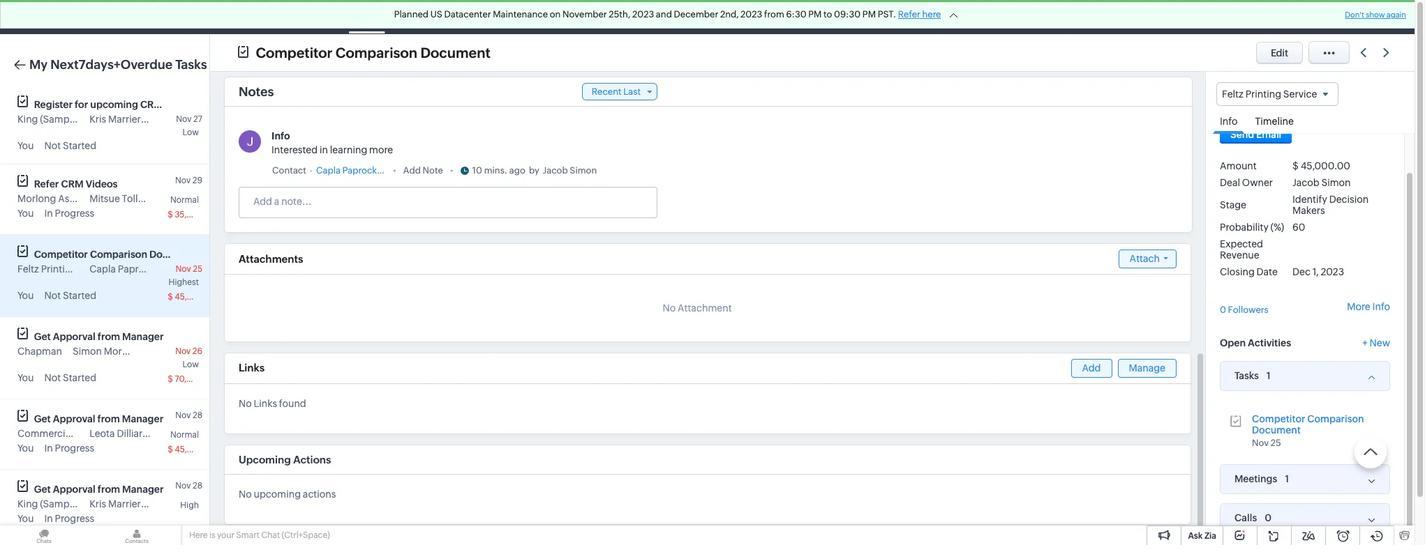 Task type: describe. For each thing, give the bounding box(es) containing it.
1 horizontal spatial upcoming
[[254, 489, 301, 501]]

4 you from the top
[[17, 373, 34, 384]]

-
[[310, 165, 313, 176]]

don't
[[1345, 10, 1365, 19]]

1 vertical spatial add
[[1082, 363, 1101, 374]]

0 horizontal spatial comparison
[[90, 249, 147, 260]]

1 horizontal spatial refer
[[898, 9, 921, 20]]

marrier for in progress
[[108, 499, 141, 510]]

from left the 6:30
[[764, 9, 785, 20]]

show
[[1366, 10, 1385, 19]]

webinars
[[165, 99, 209, 110]]

king (sample) for in
[[17, 499, 80, 510]]

upcoming actions
[[239, 454, 331, 466]]

no for attachments
[[663, 303, 676, 314]]

from for get approval from manager
[[97, 414, 120, 425]]

deal
[[1220, 177, 1240, 189]]

not for (sample)
[[44, 140, 61, 151]]

ask zia
[[1188, 532, 1217, 542]]

smart
[[236, 531, 260, 541]]

0 vertical spatial jacob
[[543, 165, 568, 176]]

0 vertical spatial crm
[[34, 10, 62, 24]]

manager for get apporval from manager nov 26
[[122, 332, 164, 343]]

0 vertical spatial document
[[421, 44, 491, 60]]

sales orders
[[751, 12, 808, 23]]

70,000.00
[[175, 375, 217, 385]]

(sample) up highest at the bottom left of the page
[[159, 264, 200, 275]]

0 vertical spatial 45,000.00
[[1301, 161, 1351, 172]]

interested
[[272, 145, 318, 156]]

your
[[217, 531, 235, 541]]

amount
[[1220, 161, 1257, 172]]

more info link
[[1348, 302, 1391, 313]]

in for king
[[44, 514, 53, 525]]

0 horizontal spatial competitor comparison document nov 25
[[34, 249, 202, 274]]

nov 28 for kris marrier (sample)
[[175, 482, 202, 491]]

2 vertical spatial no
[[239, 489, 252, 501]]

crm inside register for upcoming crm webinars nov 27
[[140, 99, 163, 110]]

orders for purchase orders
[[874, 12, 906, 23]]

normal for mitsue tollner (sample)
[[170, 195, 199, 205]]

0 vertical spatial calls
[[466, 12, 488, 23]]

king for register for upcoming crm webinars
[[17, 114, 38, 125]]

2 vertical spatial simon
[[73, 346, 102, 357]]

nov inside register for upcoming crm webinars nov 27
[[176, 114, 192, 124]]

leota dilliard (sample)
[[89, 429, 191, 440]]

king for get apporval from manager
[[17, 499, 38, 510]]

last
[[624, 87, 641, 97]]

feltz inside field
[[1222, 89, 1244, 100]]

1 for meetings
[[1285, 474, 1290, 485]]

attachments
[[239, 253, 303, 265]]

capla paprocki (sample) link
[[316, 164, 419, 178]]

2 pm from the left
[[863, 9, 876, 20]]

timeline link
[[1248, 106, 1301, 133]]

from for get apporval from manager nov 26
[[98, 332, 120, 343]]

0 horizontal spatial document
[[149, 249, 198, 260]]

simon morasca (sample)
[[73, 346, 185, 357]]

more
[[1348, 302, 1371, 313]]

for
[[75, 99, 88, 110]]

started for printing
[[63, 290, 96, 302]]

$ 45,000.00 for get approval from manager
[[168, 445, 217, 455]]

0 horizontal spatial feltz
[[17, 264, 39, 275]]

commercial press
[[17, 429, 99, 440]]

(%)
[[1271, 222, 1285, 233]]

us
[[430, 9, 442, 20]]

0 vertical spatial tasks
[[175, 57, 207, 72]]

add link
[[1071, 360, 1112, 378]]

here
[[189, 531, 208, 541]]

note
[[423, 165, 443, 176]]

info for info interested in learning more
[[272, 131, 290, 142]]

more info
[[1348, 302, 1391, 313]]

refer here link
[[898, 9, 941, 20]]

purchase orders
[[831, 12, 906, 23]]

contact
[[272, 165, 306, 176]]

signals element
[[1232, 0, 1259, 34]]

in progress for (sample)
[[44, 514, 94, 525]]

0 vertical spatial competitor
[[256, 44, 333, 60]]

marrier for not started
[[108, 114, 141, 125]]

2 vertical spatial comparison
[[1308, 414, 1364, 425]]

enterprise-
[[1086, 6, 1131, 17]]

kris marrier (sample) for in progress
[[89, 499, 183, 510]]

mitsue
[[89, 193, 120, 205]]

zia
[[1205, 532, 1217, 542]]

profile image
[[1344, 0, 1383, 34]]

2 vertical spatial info
[[1373, 302, 1391, 313]]

add note link
[[403, 164, 443, 178]]

3 you from the top
[[17, 290, 34, 302]]

not for printing
[[44, 290, 61, 302]]

found
[[279, 399, 306, 410]]

dec
[[1293, 267, 1311, 278]]

analytics link
[[557, 0, 621, 34]]

0 vertical spatial comparison
[[336, 44, 418, 60]]

60
[[1293, 222, 1306, 233]]

sales
[[751, 12, 775, 23]]

morlong
[[17, 193, 56, 205]]

+
[[1363, 338, 1368, 349]]

1 vertical spatial 25
[[1271, 438, 1282, 449]]

capla paprocki (sample)
[[89, 264, 200, 275]]

next7days+overdue
[[50, 57, 173, 72]]

1 horizontal spatial meetings
[[1235, 474, 1278, 485]]

create menu image
[[1169, 0, 1204, 34]]

low for kris marrier (sample)
[[183, 128, 199, 138]]

1 horizontal spatial competitor comparison document nov 25
[[1252, 414, 1364, 449]]

(sample) down 'register'
[[40, 114, 80, 125]]

• add note •
[[393, 165, 454, 176]]

0 horizontal spatial refer
[[34, 179, 59, 190]]

refer crm videos
[[34, 179, 118, 190]]

0 vertical spatial $ 45,000.00
[[1293, 161, 1351, 172]]

ask
[[1188, 532, 1203, 542]]

by jacob simon
[[529, 165, 597, 176]]

get for get approval from manager
[[34, 414, 51, 425]]

(sample) left 26
[[145, 346, 185, 357]]

tollner
[[122, 193, 153, 205]]

reports
[[510, 12, 546, 23]]

enterprise-trial upgrade
[[1086, 6, 1149, 27]]

pst.
[[878, 9, 896, 20]]

get approval from manager
[[34, 414, 163, 425]]

november
[[563, 9, 607, 20]]

$ up jacob simon at the top of page
[[1293, 161, 1299, 172]]

chapman
[[17, 346, 62, 357]]

kris marrier (sample) for not started
[[89, 114, 183, 125]]

on
[[550, 9, 561, 20]]

0 vertical spatial links
[[239, 362, 265, 374]]

2 vertical spatial crm
[[61, 179, 83, 190]]

highest
[[169, 278, 199, 288]]

from for get apporval from manager
[[98, 484, 120, 496]]

recent last
[[592, 87, 641, 97]]

1 • from the left
[[393, 165, 396, 176]]

0 for 0 followers
[[1220, 305, 1226, 316]]

10
[[472, 165, 482, 176]]

$ for mitsue tollner (sample)
[[168, 210, 173, 220]]

2 vertical spatial document
[[1252, 425, 1301, 436]]

1 vertical spatial links
[[254, 399, 277, 410]]

jacob simon
[[1293, 177, 1351, 189]]

1 for tasks
[[1267, 370, 1271, 382]]

info for info
[[1220, 116, 1238, 127]]

datacenter
[[444, 9, 491, 20]]

commercial
[[17, 429, 73, 440]]

normal for leota dilliard (sample)
[[170, 431, 199, 440]]

nov left 29 at the left
[[175, 176, 191, 186]]

no upcoming actions
[[239, 489, 336, 501]]

progress for associates
[[55, 208, 94, 219]]

attachment
[[678, 303, 732, 314]]

0 horizontal spatial competitor
[[34, 249, 88, 260]]

2 vertical spatial competitor
[[1252, 414, 1306, 425]]

(ctrl+space)
[[282, 531, 330, 541]]

manage
[[1129, 363, 1166, 374]]

closing date
[[1220, 267, 1278, 278]]

not started for printing
[[44, 290, 96, 302]]

0 vertical spatial paprocki
[[342, 165, 379, 176]]

3 started from the top
[[63, 373, 96, 384]]

1 horizontal spatial simon
[[570, 165, 597, 176]]

28 for kris marrier (sample)
[[193, 482, 202, 491]]

0 vertical spatial capla
[[316, 165, 341, 176]]

attach
[[1130, 253, 1160, 265]]

approval
[[53, 414, 95, 425]]

0 horizontal spatial feltz printing service
[[17, 264, 113, 275]]

competitor comparison document
[[256, 44, 491, 60]]

0 horizontal spatial 25
[[193, 265, 202, 274]]

probability
[[1220, 222, 1269, 233]]

low for simon morasca (sample)
[[183, 360, 199, 370]]

(sample) up 'contacts' image
[[143, 499, 183, 510]]

expected
[[1220, 239, 1264, 250]]

1 horizontal spatial 2023
[[741, 9, 763, 20]]

previous record image
[[1361, 48, 1367, 57]]

upgrade
[[1097, 17, 1137, 27]]

6 you from the top
[[17, 514, 34, 525]]

(sample) right dilliard at bottom
[[150, 429, 191, 440]]

$ 35,000.00
[[168, 210, 217, 220]]



Task type: vqa. For each thing, say whether or not it's contained in the screenshot.
Data Administration dropdown button
no



Task type: locate. For each thing, give the bounding box(es) containing it.
in down commercial
[[44, 443, 53, 454]]

apporval up chapman
[[53, 332, 95, 343]]

get inside get apporval from manager nov 26
[[34, 332, 51, 343]]

get for get apporval from manager
[[34, 484, 51, 496]]

in progress down morlong associates
[[44, 208, 94, 219]]

simon up 'decision'
[[1322, 177, 1351, 189]]

$ for leota dilliard (sample)
[[168, 445, 173, 455]]

2 vertical spatial in
[[44, 514, 53, 525]]

contact - capla paprocki (sample)
[[272, 165, 419, 176]]

2 horizontal spatial simon
[[1322, 177, 1351, 189]]

normal
[[170, 195, 199, 205], [170, 431, 199, 440]]

2 orders from the left
[[874, 12, 906, 23]]

1 orders from the left
[[777, 12, 808, 23]]

1 get from the top
[[34, 332, 51, 343]]

paprocki
[[342, 165, 379, 176], [118, 264, 158, 275]]

0 vertical spatial feltz printing service
[[1222, 89, 1318, 100]]

1 vertical spatial in progress
[[44, 443, 94, 454]]

1 normal from the top
[[170, 195, 199, 205]]

my next7days+overdue tasks
[[29, 57, 207, 72]]

from
[[764, 9, 785, 20], [98, 332, 120, 343], [97, 414, 120, 425], [98, 484, 120, 496]]

3 get from the top
[[34, 484, 51, 496]]

apporval for get apporval from manager nov 26
[[53, 332, 95, 343]]

0 horizontal spatial tasks
[[175, 57, 207, 72]]

0 horizontal spatial upcoming
[[90, 99, 138, 110]]

1 marrier from the top
[[108, 114, 141, 125]]

1 vertical spatial feltz printing service
[[17, 264, 113, 275]]

0 horizontal spatial meetings
[[402, 12, 444, 23]]

service inside field
[[1284, 89, 1318, 100]]

refer up morlong
[[34, 179, 59, 190]]

started up refer crm videos
[[63, 140, 96, 151]]

1 nov 28 from the top
[[175, 411, 202, 421]]

2 low from the top
[[183, 360, 199, 370]]

1 pm from the left
[[809, 9, 822, 20]]

upcoming right for on the top left of page
[[90, 99, 138, 110]]

$ for capla paprocki (sample)
[[168, 292, 173, 302]]

nov up highest at the bottom left of the page
[[176, 265, 191, 274]]

competitor
[[256, 44, 333, 60], [34, 249, 88, 260], [1252, 414, 1306, 425]]

normal up $ 35,000.00
[[170, 195, 199, 205]]

1
[[1267, 370, 1271, 382], [1285, 474, 1290, 485]]

from inside get apporval from manager nov 26
[[98, 332, 120, 343]]

add
[[403, 165, 421, 176], [1082, 363, 1101, 374]]

0 vertical spatial no
[[663, 303, 676, 314]]

0 horizontal spatial add
[[403, 165, 421, 176]]

1 vertical spatial calls
[[1235, 513, 1257, 524]]

edit button
[[1256, 42, 1303, 64]]

king (sample) up chats image
[[17, 499, 80, 510]]

marketplace element
[[1287, 0, 1316, 34]]

manager inside get apporval from manager nov 26
[[122, 332, 164, 343]]

25 up highest at the bottom left of the page
[[193, 265, 202, 274]]

6:30
[[786, 9, 807, 20]]

identify decision makers
[[1293, 194, 1369, 217]]

1 vertical spatial low
[[183, 360, 199, 370]]

1 vertical spatial get
[[34, 414, 51, 425]]

1 vertical spatial printing
[[41, 264, 77, 275]]

not started for (sample)
[[44, 140, 96, 151]]

in progress for press
[[44, 443, 94, 454]]

2nd,
[[720, 9, 739, 20]]

orders for sales orders
[[777, 12, 808, 23]]

2 not started from the top
[[44, 290, 96, 302]]

marrier down my next7days+overdue tasks
[[108, 114, 141, 125]]

1 vertical spatial crm
[[140, 99, 163, 110]]

low
[[183, 128, 199, 138], [183, 360, 199, 370]]

manager for get apporval from manager
[[122, 484, 164, 496]]

1,
[[1313, 267, 1319, 278]]

$ down highest at the bottom left of the page
[[168, 292, 173, 302]]

3 not started from the top
[[44, 373, 96, 384]]

2 vertical spatial 45,000.00
[[175, 445, 217, 455]]

2 vertical spatial started
[[63, 373, 96, 384]]

high
[[180, 501, 199, 511]]

nov 28 down $ 70,000.00 in the bottom left of the page
[[175, 411, 202, 421]]

meetings link
[[390, 0, 455, 34]]

1 apporval from the top
[[53, 332, 95, 343]]

1 28 from the top
[[193, 411, 202, 421]]

nov down $ 70,000.00 in the bottom left of the page
[[175, 411, 191, 421]]

1 vertical spatial service
[[79, 264, 113, 275]]

0 followers
[[1220, 305, 1269, 316]]

pm left to
[[809, 9, 822, 20]]

$ left 35,000.00 at the top of the page
[[168, 210, 173, 220]]

0 vertical spatial normal
[[170, 195, 199, 205]]

Feltz Printing Service field
[[1217, 82, 1339, 106]]

crm up "my"
[[34, 10, 62, 24]]

by
[[529, 165, 539, 176]]

contacts image
[[93, 526, 181, 546]]

and
[[656, 9, 672, 20]]

crm left 'webinars'
[[140, 99, 163, 110]]

1 vertical spatial king
[[17, 499, 38, 510]]

0 horizontal spatial capla
[[89, 264, 116, 275]]

2 vertical spatial manager
[[122, 484, 164, 496]]

dilliard
[[117, 429, 148, 440]]

you down commercial
[[17, 443, 34, 454]]

0 horizontal spatial printing
[[41, 264, 77, 275]]

1 vertical spatial 1
[[1285, 474, 1290, 485]]

orders right sales
[[777, 12, 808, 23]]

1 horizontal spatial capla
[[316, 165, 341, 176]]

get up chapman
[[34, 332, 51, 343]]

0 vertical spatial not started
[[44, 140, 96, 151]]

quotes
[[696, 12, 729, 23]]

from up 'contacts' image
[[98, 484, 120, 496]]

0 horizontal spatial 1
[[1267, 370, 1271, 382]]

35,000.00
[[175, 210, 217, 220]]

1 down competitor comparison document link
[[1285, 474, 1290, 485]]

45,000.00 for competitor comparison document
[[175, 292, 217, 302]]

trial
[[1131, 6, 1149, 17]]

2 get from the top
[[34, 414, 51, 425]]

no attachment
[[663, 303, 732, 314]]

1 horizontal spatial 1
[[1285, 474, 1290, 485]]

1 vertical spatial not started
[[44, 290, 96, 302]]

progress for (sample)
[[55, 514, 94, 525]]

tasks down "open activities" on the bottom right of the page
[[1235, 371, 1259, 382]]

progress for press
[[55, 443, 94, 454]]

king down 'register'
[[17, 114, 38, 125]]

1 kris from the top
[[89, 114, 106, 125]]

king up chats image
[[17, 499, 38, 510]]

$ left 70,000.00
[[168, 375, 173, 385]]

stage
[[1220, 200, 1247, 211]]

1 horizontal spatial paprocki
[[342, 165, 379, 176]]

2 • from the left
[[450, 165, 454, 176]]

not started down chapman
[[44, 373, 96, 384]]

1 vertical spatial nov 28
[[175, 482, 202, 491]]

started for (sample)
[[63, 140, 96, 151]]

links left found
[[254, 399, 277, 410]]

upcoming inside register for upcoming crm webinars nov 27
[[90, 99, 138, 110]]

1 horizontal spatial add
[[1082, 363, 1101, 374]]

3 in from the top
[[44, 514, 53, 525]]

2 vertical spatial $ 45,000.00
[[168, 445, 217, 455]]

2023 right 1,
[[1321, 267, 1345, 278]]

(sample) down more
[[381, 165, 419, 176]]

$ 45,000.00 up jacob simon at the top of page
[[1293, 161, 1351, 172]]

45,000.00 up high
[[175, 445, 217, 455]]

info left timeline
[[1220, 116, 1238, 127]]

manager for get approval from manager
[[122, 414, 163, 425]]

2 not from the top
[[44, 290, 61, 302]]

manager up 'contacts' image
[[122, 484, 164, 496]]

$ 45,000.00 down highest at the bottom left of the page
[[168, 292, 217, 302]]

26
[[193, 347, 202, 357]]

upcoming down upcoming actions
[[254, 489, 301, 501]]

don't show again link
[[1345, 10, 1407, 19]]

0 horizontal spatial 0
[[1220, 305, 1226, 316]]

0 vertical spatial progress
[[55, 208, 94, 219]]

decision
[[1330, 194, 1369, 205]]

apporval for get apporval from manager
[[53, 484, 95, 496]]

feltz printing service
[[1222, 89, 1318, 100], [17, 264, 113, 275]]

orders right purchase
[[874, 12, 906, 23]]

45,000.00
[[1301, 161, 1351, 172], [175, 292, 217, 302], [175, 445, 217, 455]]

0 vertical spatial apporval
[[53, 332, 95, 343]]

1 low from the top
[[183, 128, 199, 138]]

more
[[369, 145, 393, 156]]

to
[[824, 9, 832, 20]]

recent
[[592, 87, 622, 97]]

in for morlong
[[44, 208, 53, 219]]

crm
[[34, 10, 62, 24], [140, 99, 163, 110], [61, 179, 83, 190]]

add left note
[[403, 165, 421, 176]]

2 in progress from the top
[[44, 443, 94, 454]]

links up no links found
[[239, 362, 265, 374]]

low down 27
[[183, 128, 199, 138]]

1 not started from the top
[[44, 140, 96, 151]]

jacob right "by"
[[543, 165, 568, 176]]

2023 left and
[[632, 9, 654, 20]]

$ 45,000.00 down 'leota dilliard (sample)'
[[168, 445, 217, 455]]

quotes link
[[684, 0, 740, 34]]

1 vertical spatial competitor comparison document nov 25
[[1252, 414, 1364, 449]]

1 horizontal spatial tasks
[[1235, 371, 1259, 382]]

tasks up 'webinars'
[[175, 57, 207, 72]]

kris for in progress
[[89, 499, 106, 510]]

here
[[923, 9, 941, 20]]

1 in from the top
[[44, 208, 53, 219]]

0 vertical spatial meetings
[[402, 12, 444, 23]]

dec 1, 2023
[[1293, 267, 1345, 278]]

planned us datacenter maintenance on november 25th, 2023 and december 2nd, 2023 from 6:30 pm to 09:30 pm pst. refer here
[[394, 9, 941, 20]]

45,000.00 up jacob simon at the top of page
[[1301, 161, 1351, 172]]

no left found
[[239, 399, 252, 410]]

in down morlong
[[44, 208, 53, 219]]

27
[[193, 114, 202, 124]]

28 up high
[[193, 482, 202, 491]]

0 vertical spatial king
[[17, 114, 38, 125]]

feltz printing service inside feltz printing service field
[[1222, 89, 1318, 100]]

0 vertical spatial marrier
[[108, 114, 141, 125]]

1 horizontal spatial •
[[450, 165, 454, 176]]

$ 45,000.00 for competitor comparison document
[[168, 292, 217, 302]]

1 horizontal spatial orders
[[874, 12, 906, 23]]

$ 45,000.00
[[1293, 161, 1351, 172], [168, 292, 217, 302], [168, 445, 217, 455]]

nov left 26
[[175, 347, 191, 357]]

info right more
[[1373, 302, 1391, 313]]

get apporval from manager
[[34, 484, 164, 496]]

you
[[17, 140, 34, 151], [17, 208, 34, 219], [17, 290, 34, 302], [17, 373, 34, 384], [17, 443, 34, 454], [17, 514, 34, 525]]

25 down competitor comparison document link
[[1271, 438, 1282, 449]]

(sample) down 'webinars'
[[143, 114, 183, 125]]

1 vertical spatial jacob
[[1293, 177, 1320, 189]]

nov 28 for leota dilliard (sample)
[[175, 411, 202, 421]]

nov left 27
[[176, 114, 192, 124]]

chats image
[[0, 526, 88, 546]]

(sample) down the nov 29
[[155, 193, 195, 205]]

you up chapman
[[17, 290, 34, 302]]

printing inside feltz printing service field
[[1246, 89, 1282, 100]]

28 down 70,000.00
[[193, 411, 202, 421]]

kris
[[89, 114, 106, 125], [89, 499, 106, 510]]

2 kris marrier (sample) from the top
[[89, 499, 183, 510]]

kris for not started
[[89, 114, 106, 125]]

1 started from the top
[[63, 140, 96, 151]]

28 for leota dilliard (sample)
[[193, 411, 202, 421]]

1 you from the top
[[17, 140, 34, 151]]

in up chats image
[[44, 514, 53, 525]]

1 horizontal spatial 25
[[1271, 438, 1282, 449]]

1 vertical spatial 28
[[193, 482, 202, 491]]

in progress up chats image
[[44, 514, 94, 525]]

2 progress from the top
[[55, 443, 94, 454]]

2 in from the top
[[44, 443, 53, 454]]

crm link
[[11, 10, 62, 24]]

get up commercial
[[34, 414, 51, 425]]

2 apporval from the top
[[53, 484, 95, 496]]

(sample) up chats image
[[40, 499, 80, 510]]

nov down competitor comparison document link
[[1252, 438, 1269, 449]]

from up morasca
[[98, 332, 120, 343]]

1 in progress from the top
[[44, 208, 94, 219]]

0 horizontal spatial paprocki
[[118, 264, 158, 275]]

0 vertical spatial low
[[183, 128, 199, 138]]

3 not from the top
[[44, 373, 61, 384]]

purchase orders link
[[819, 0, 917, 34]]

1 horizontal spatial jacob
[[1293, 177, 1320, 189]]

2 horizontal spatial document
[[1252, 425, 1301, 436]]

learning
[[330, 145, 367, 156]]

3 in progress from the top
[[44, 514, 94, 525]]

5 you from the top
[[17, 443, 34, 454]]

0 horizontal spatial pm
[[809, 9, 822, 20]]

morlong associates
[[17, 193, 107, 205]]

0 vertical spatial add
[[403, 165, 421, 176]]

progress up chats image
[[55, 514, 94, 525]]

press
[[75, 429, 99, 440]]

1 kris marrier (sample) from the top
[[89, 114, 183, 125]]

0 horizontal spatial service
[[79, 264, 113, 275]]

1 horizontal spatial calls
[[1235, 513, 1257, 524]]

2 king from the top
[[17, 499, 38, 510]]

0 for 0
[[1265, 513, 1272, 524]]

09:30
[[834, 9, 861, 20]]

expected revenue
[[1220, 239, 1264, 261]]

products link
[[621, 0, 684, 34]]

activities
[[1248, 338, 1292, 349]]

crm up the associates
[[61, 179, 83, 190]]

you down chapman
[[17, 373, 34, 384]]

1 king (sample) from the top
[[17, 114, 80, 125]]

nov 28 up high
[[175, 482, 202, 491]]

not started
[[44, 140, 96, 151], [44, 290, 96, 302], [44, 373, 96, 384]]

1 horizontal spatial document
[[421, 44, 491, 60]]

1 vertical spatial upcoming
[[254, 489, 301, 501]]

edit
[[1271, 47, 1289, 58]]

jacob up identify
[[1293, 177, 1320, 189]]

1 vertical spatial in
[[44, 443, 53, 454]]

in progress for associates
[[44, 208, 94, 219]]

next record image
[[1384, 48, 1393, 57]]

2023 right '2nd,'
[[741, 9, 763, 20]]

1 horizontal spatial info
[[1220, 116, 1238, 127]]

manager
[[122, 332, 164, 343], [122, 414, 163, 425], [122, 484, 164, 496]]

1 not from the top
[[44, 140, 61, 151]]

1 king from the top
[[17, 114, 38, 125]]

progress
[[55, 208, 94, 219], [55, 443, 94, 454], [55, 514, 94, 525]]

started
[[63, 140, 96, 151], [63, 290, 96, 302], [63, 373, 96, 384]]

Add a note... field
[[239, 195, 656, 209]]

2 king (sample) from the top
[[17, 499, 80, 510]]

1 progress from the top
[[55, 208, 94, 219]]

not down chapman
[[44, 373, 61, 384]]

service
[[1284, 89, 1318, 100], [79, 264, 113, 275]]

leota
[[89, 429, 115, 440]]

• right note
[[450, 165, 454, 176]]

started up approval
[[63, 373, 96, 384]]

in progress down commercial press
[[44, 443, 94, 454]]

king (sample) down 'register'
[[17, 114, 80, 125]]

45,000.00 for get approval from manager
[[175, 445, 217, 455]]

2 nov 28 from the top
[[175, 482, 202, 491]]

45,000.00 down highest at the bottom left of the page
[[175, 292, 217, 302]]

tasks
[[175, 57, 207, 72], [1235, 371, 1259, 382]]

progress down the associates
[[55, 208, 94, 219]]

1 vertical spatial capla
[[89, 264, 116, 275]]

1 vertical spatial king (sample)
[[17, 499, 80, 510]]

get for get apporval from manager nov 26
[[34, 332, 51, 343]]

0 vertical spatial kris
[[89, 114, 106, 125]]

1 vertical spatial kris
[[89, 499, 106, 510]]

refer right pst.
[[898, 9, 921, 20]]

low up $ 70,000.00 in the bottom left of the page
[[183, 360, 199, 370]]

None button
[[1220, 126, 1292, 144]]

2 28 from the top
[[193, 482, 202, 491]]

1 vertical spatial apporval
[[53, 484, 95, 496]]

products
[[632, 12, 673, 23]]

1 vertical spatial no
[[239, 399, 252, 410]]

timeline
[[1255, 116, 1294, 127]]

2 horizontal spatial competitor
[[1252, 414, 1306, 425]]

0 horizontal spatial 2023
[[632, 9, 654, 20]]

marrier down get apporval from manager
[[108, 499, 141, 510]]

0 vertical spatial feltz
[[1222, 89, 1244, 100]]

0 vertical spatial printing
[[1246, 89, 1282, 100]]

nov
[[176, 114, 192, 124], [175, 176, 191, 186], [176, 265, 191, 274], [175, 347, 191, 357], [175, 411, 191, 421], [1252, 438, 1269, 449], [175, 482, 191, 491]]

3 progress from the top
[[55, 514, 94, 525]]

0 vertical spatial competitor comparison document nov 25
[[34, 249, 202, 274]]

register for upcoming crm webinars nov 27
[[34, 99, 209, 124]]

1 vertical spatial normal
[[170, 431, 199, 440]]

search element
[[1204, 0, 1232, 34]]

1 horizontal spatial printing
[[1246, 89, 1282, 100]]

nov inside get apporval from manager nov 26
[[175, 347, 191, 357]]

$ for simon morasca (sample)
[[168, 375, 173, 385]]

add left manage
[[1082, 363, 1101, 374]]

kris down get apporval from manager
[[89, 499, 106, 510]]

1 vertical spatial info
[[272, 131, 290, 142]]

0 vertical spatial 25
[[193, 265, 202, 274]]

1 vertical spatial marrier
[[108, 499, 141, 510]]

2 marrier from the top
[[108, 499, 141, 510]]

0 horizontal spatial info
[[272, 131, 290, 142]]

nov 29
[[175, 176, 202, 186]]

$ down 'leota dilliard (sample)'
[[168, 445, 173, 455]]

upcoming
[[90, 99, 138, 110], [254, 489, 301, 501]]

1 vertical spatial started
[[63, 290, 96, 302]]

started up get apporval from manager nov 26
[[63, 290, 96, 302]]

attach link
[[1119, 250, 1177, 269]]

2 you from the top
[[17, 208, 34, 219]]

simon right "by"
[[570, 165, 597, 176]]

calls link
[[455, 0, 499, 34]]

king (sample) for not
[[17, 114, 80, 125]]

0
[[1220, 305, 1226, 316], [1265, 513, 1272, 524]]

not started up refer crm videos
[[44, 140, 96, 151]]

mitsue tollner (sample)
[[89, 193, 195, 205]]

info inside info interested in learning more
[[272, 131, 290, 142]]

orders
[[777, 12, 808, 23], [874, 12, 906, 23]]

setup element
[[1316, 0, 1344, 34]]

1 down activities
[[1267, 370, 1271, 382]]

25
[[193, 265, 202, 274], [1271, 438, 1282, 449]]

2 horizontal spatial 2023
[[1321, 267, 1345, 278]]

again
[[1387, 10, 1407, 19]]

info interested in learning more
[[272, 131, 393, 156]]

•
[[393, 165, 396, 176], [450, 165, 454, 176]]

pm left pst.
[[863, 9, 876, 20]]

is
[[209, 531, 215, 541]]

1 vertical spatial tasks
[[1235, 371, 1259, 382]]

0 vertical spatial kris marrier (sample)
[[89, 114, 183, 125]]

apporval inside get apporval from manager nov 26
[[53, 332, 95, 343]]

simon left morasca
[[73, 346, 102, 357]]

0 vertical spatial in progress
[[44, 208, 94, 219]]

owner
[[1242, 177, 1273, 189]]

no down upcoming
[[239, 489, 252, 501]]

25th,
[[609, 9, 631, 20]]

in for commercial
[[44, 443, 53, 454]]

2 kris from the top
[[89, 499, 106, 510]]

not up chapman
[[44, 290, 61, 302]]

2 vertical spatial in progress
[[44, 514, 94, 525]]

info link
[[1213, 106, 1245, 134]]

manager up 'leota dilliard (sample)'
[[122, 414, 163, 425]]

2 started from the top
[[63, 290, 96, 302]]

closing
[[1220, 267, 1255, 278]]

nov up high
[[175, 482, 191, 491]]

2 normal from the top
[[170, 431, 199, 440]]

progress down press
[[55, 443, 94, 454]]

kris marrier (sample) down 'webinars'
[[89, 114, 183, 125]]

no for links
[[239, 399, 252, 410]]

pm
[[809, 9, 822, 20], [863, 9, 876, 20]]

1 vertical spatial 45,000.00
[[175, 292, 217, 302]]

notes
[[239, 84, 274, 99]]



